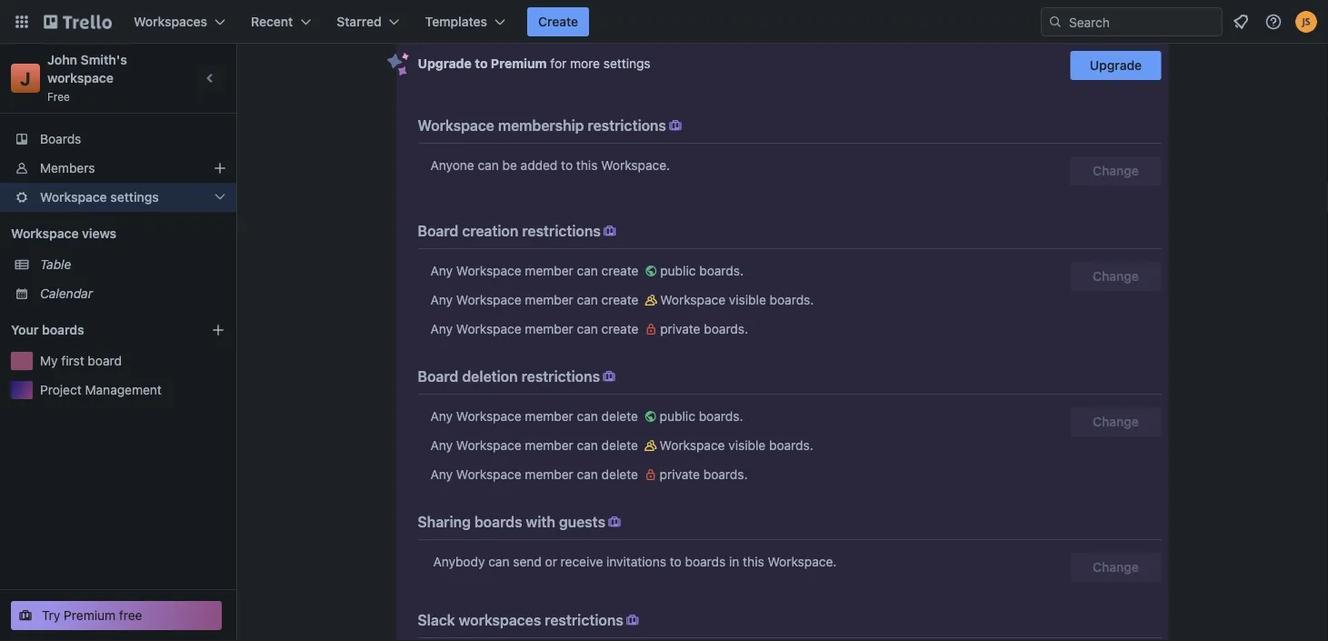 Task type: locate. For each thing, give the bounding box(es) containing it.
1 board from the top
[[418, 222, 459, 240]]

settings inside "popup button"
[[110, 190, 159, 205]]

1 visible from the top
[[729, 292, 766, 307]]

settings right "more" on the left of the page
[[604, 56, 651, 71]]

private boards. for board deletion restrictions
[[660, 467, 748, 482]]

1 horizontal spatial premium
[[491, 56, 547, 71]]

restrictions down the receive
[[545, 611, 624, 629]]

workspace
[[418, 117, 495, 134], [40, 190, 107, 205], [11, 226, 79, 241], [456, 263, 522, 278], [456, 292, 522, 307], [660, 292, 726, 307], [456, 321, 522, 336], [456, 409, 522, 424], [456, 438, 522, 453], [660, 438, 725, 453], [456, 467, 522, 482]]

board
[[418, 222, 459, 240], [418, 368, 459, 385]]

to
[[475, 56, 488, 71], [561, 158, 573, 173], [670, 554, 682, 569]]

1 vertical spatial any workspace member can delete
[[431, 438, 642, 453]]

board for board creation restrictions
[[418, 222, 459, 240]]

calendar link
[[40, 285, 225, 303]]

restrictions down anyone can be added to this workspace.
[[522, 222, 601, 240]]

visible
[[729, 292, 766, 307], [729, 438, 766, 453]]

boards.
[[699, 263, 744, 278], [770, 292, 814, 307], [704, 321, 748, 336], [699, 409, 743, 424], [769, 438, 814, 453], [704, 467, 748, 482]]

0 vertical spatial workspace.
[[601, 158, 670, 173]]

change button
[[1071, 156, 1162, 185]]

any workspace member can create for private boards.
[[431, 321, 642, 336]]

0 vertical spatial any workspace member can create
[[431, 263, 642, 278]]

workspaces
[[134, 14, 207, 29]]

1 vertical spatial delete
[[602, 438, 638, 453]]

0 vertical spatial boards
[[42, 322, 84, 337]]

search image
[[1048, 15, 1063, 29]]

sm image
[[666, 116, 685, 135], [601, 222, 619, 240], [642, 262, 660, 280], [642, 320, 660, 338], [600, 367, 618, 386], [642, 436, 660, 455], [642, 466, 660, 484]]

workspace membership restrictions
[[418, 117, 666, 134]]

0 horizontal spatial premium
[[64, 608, 116, 623]]

5 member from the top
[[525, 438, 574, 453]]

boards left with
[[474, 513, 522, 531]]

workspace navigation collapse icon image
[[198, 65, 224, 91]]

guests
[[559, 513, 606, 531]]

1 vertical spatial private boards.
[[660, 467, 748, 482]]

boards left in
[[685, 554, 726, 569]]

1 horizontal spatial to
[[561, 158, 573, 173]]

2 change link from the top
[[1071, 407, 1162, 436]]

premium inside button
[[64, 608, 116, 623]]

1 vertical spatial settings
[[110, 190, 159, 205]]

to right 'invitations'
[[670, 554, 682, 569]]

0 vertical spatial private boards.
[[660, 321, 748, 336]]

settings
[[604, 56, 651, 71], [110, 190, 159, 205]]

upgrade
[[418, 56, 472, 71], [1090, 58, 1142, 73]]

1 horizontal spatial boards
[[474, 513, 522, 531]]

2 visible from the top
[[729, 438, 766, 453]]

0 vertical spatial change link
[[1071, 262, 1162, 291]]

public
[[660, 263, 696, 278], [660, 409, 696, 424]]

1 vertical spatial public
[[660, 409, 696, 424]]

slack workspaces restrictions
[[418, 611, 624, 629]]

change link
[[1071, 262, 1162, 291], [1071, 407, 1162, 436], [1071, 553, 1162, 582]]

1 vertical spatial create
[[602, 292, 639, 307]]

0 vertical spatial visible
[[729, 292, 766, 307]]

create for workspace visible boards.
[[602, 292, 639, 307]]

first
[[61, 353, 84, 368]]

0 horizontal spatial settings
[[110, 190, 159, 205]]

workspace inside "popup button"
[[40, 190, 107, 205]]

any
[[431, 263, 453, 278], [431, 292, 453, 307], [431, 321, 453, 336], [431, 409, 453, 424], [431, 438, 453, 453], [431, 467, 453, 482]]

0 vertical spatial any workspace member can delete
[[431, 409, 642, 424]]

1 horizontal spatial settings
[[604, 56, 651, 71]]

try premium free button
[[11, 601, 222, 630]]

board
[[88, 353, 122, 368]]

your boards with 2 items element
[[11, 319, 184, 341]]

3 change from the top
[[1093, 414, 1139, 429]]

settings down "members" link
[[110, 190, 159, 205]]

2 change from the top
[[1093, 269, 1139, 284]]

back to home image
[[44, 7, 112, 36]]

1 any workspace member can delete from the top
[[431, 409, 642, 424]]

Search field
[[1063, 8, 1222, 35]]

any workspace member can create for public boards.
[[431, 263, 642, 278]]

0 vertical spatial public
[[660, 263, 696, 278]]

3 delete from the top
[[602, 467, 638, 482]]

1 change link from the top
[[1071, 262, 1162, 291]]

2 any workspace member can create from the top
[[431, 292, 642, 307]]

0 notifications image
[[1230, 11, 1252, 33]]

1 vertical spatial this
[[743, 554, 764, 569]]

sm image
[[642, 291, 660, 309], [642, 407, 660, 426], [606, 513, 624, 531], [624, 611, 642, 629]]

4 change from the top
[[1093, 560, 1139, 575]]

0 vertical spatial delete
[[602, 409, 638, 424]]

restrictions for board deletion restrictions
[[522, 368, 600, 385]]

0 vertical spatial create
[[602, 263, 639, 278]]

any workspace member can delete
[[431, 409, 642, 424], [431, 438, 642, 453], [431, 467, 642, 482]]

workspace visible boards.
[[660, 292, 814, 307], [660, 438, 814, 453]]

added
[[521, 158, 558, 173]]

upgrade down templates
[[418, 56, 472, 71]]

change link for board deletion restrictions
[[1071, 407, 1162, 436]]

0 vertical spatial board
[[418, 222, 459, 240]]

restrictions right deletion
[[522, 368, 600, 385]]

1 any workspace member can create from the top
[[431, 263, 642, 278]]

1 vertical spatial workspace.
[[768, 554, 837, 569]]

premium left "for"
[[491, 56, 547, 71]]

private boards.
[[660, 321, 748, 336], [660, 467, 748, 482]]

0 horizontal spatial workspace.
[[601, 158, 670, 173]]

0 horizontal spatial boards
[[42, 322, 84, 337]]

upgrade button
[[1071, 51, 1162, 80]]

1 horizontal spatial upgrade
[[1090, 58, 1142, 73]]

board creation restrictions
[[418, 222, 601, 240]]

sharing
[[418, 513, 471, 531]]

anyone can be added to this workspace.
[[431, 158, 670, 173]]

calendar
[[40, 286, 93, 301]]

this
[[576, 158, 598, 173], [743, 554, 764, 569]]

1 vertical spatial any workspace member can create
[[431, 292, 642, 307]]

1 vertical spatial private
[[660, 467, 700, 482]]

workspace visible boards. for board deletion restrictions
[[660, 438, 814, 453]]

4 member from the top
[[525, 409, 574, 424]]

this right added
[[576, 158, 598, 173]]

2 vertical spatial delete
[[602, 467, 638, 482]]

public boards. for board creation restrictions
[[660, 263, 744, 278]]

3 create from the top
[[602, 321, 639, 336]]

1 vertical spatial boards
[[474, 513, 522, 531]]

boards for sharing
[[474, 513, 522, 531]]

1 create from the top
[[602, 263, 639, 278]]

my first board
[[40, 353, 122, 368]]

5 any from the top
[[431, 438, 453, 453]]

change
[[1093, 163, 1139, 178], [1093, 269, 1139, 284], [1093, 414, 1139, 429], [1093, 560, 1139, 575]]

2 vertical spatial any workspace member can create
[[431, 321, 642, 336]]

workspace settings
[[40, 190, 159, 205]]

1 any from the top
[[431, 263, 453, 278]]

0 vertical spatial settings
[[604, 56, 651, 71]]

restrictions
[[588, 117, 666, 134], [522, 222, 601, 240], [522, 368, 600, 385], [545, 611, 624, 629]]

3 any workspace member can delete from the top
[[431, 467, 642, 482]]

upgrade for upgrade to premium for more settings
[[418, 56, 472, 71]]

boards up first
[[42, 322, 84, 337]]

delete
[[602, 409, 638, 424], [602, 438, 638, 453], [602, 467, 638, 482]]

to right added
[[561, 158, 573, 173]]

any workspace member can create for workspace visible boards.
[[431, 292, 642, 307]]

3 any workspace member can create from the top
[[431, 321, 642, 336]]

john smith's workspace link
[[47, 52, 130, 85]]

john smith's workspace free
[[47, 52, 130, 103]]

3 change link from the top
[[1071, 553, 1162, 582]]

1 vertical spatial visible
[[729, 438, 766, 453]]

create for private boards.
[[602, 321, 639, 336]]

change link for sharing boards with guests
[[1071, 553, 1162, 582]]

restrictions down "more" on the left of the page
[[588, 117, 666, 134]]

0 vertical spatial public boards.
[[660, 263, 744, 278]]

2 vertical spatial any workspace member can delete
[[431, 467, 642, 482]]

to down templates popup button
[[475, 56, 488, 71]]

can
[[478, 158, 499, 173], [577, 263, 598, 278], [577, 292, 598, 307], [577, 321, 598, 336], [577, 409, 598, 424], [577, 438, 598, 453], [577, 467, 598, 482], [488, 554, 510, 569]]

1 vertical spatial change link
[[1071, 407, 1162, 436]]

sparkle image
[[387, 53, 410, 76]]

workspace.
[[601, 158, 670, 173], [768, 554, 837, 569]]

1 vertical spatial public boards.
[[660, 409, 743, 424]]

this right in
[[743, 554, 764, 569]]

2 create from the top
[[602, 292, 639, 307]]

send
[[513, 554, 542, 569]]

0 horizontal spatial this
[[576, 158, 598, 173]]

upgrade for upgrade
[[1090, 58, 1142, 73]]

delete for workspace visible boards.
[[602, 438, 638, 453]]

deletion
[[462, 368, 518, 385]]

open information menu image
[[1265, 13, 1283, 31]]

1 vertical spatial premium
[[64, 608, 116, 623]]

member
[[525, 263, 574, 278], [525, 292, 574, 307], [525, 321, 574, 336], [525, 409, 574, 424], [525, 438, 574, 453], [525, 467, 574, 482]]

2 vertical spatial boards
[[685, 554, 726, 569]]

2 vertical spatial change link
[[1071, 553, 1162, 582]]

create button
[[527, 7, 589, 36]]

0 vertical spatial workspace visible boards.
[[660, 292, 814, 307]]

boards
[[42, 322, 84, 337], [474, 513, 522, 531], [685, 554, 726, 569]]

board left deletion
[[418, 368, 459, 385]]

2 vertical spatial create
[[602, 321, 639, 336]]

1 change from the top
[[1093, 163, 1139, 178]]

private
[[660, 321, 701, 336], [660, 467, 700, 482]]

0 horizontal spatial to
[[475, 56, 488, 71]]

2 any workspace member can delete from the top
[[431, 438, 642, 453]]

premium
[[491, 56, 547, 71], [64, 608, 116, 623]]

upgrade down search field
[[1090, 58, 1142, 73]]

private for board deletion restrictions
[[660, 467, 700, 482]]

recent button
[[240, 7, 322, 36]]

1 vertical spatial workspace visible boards.
[[660, 438, 814, 453]]

premium right try
[[64, 608, 116, 623]]

members link
[[0, 154, 236, 183]]

workspaces
[[459, 611, 541, 629]]

change for board creation restrictions
[[1093, 269, 1139, 284]]

board left creation
[[418, 222, 459, 240]]

with
[[526, 513, 555, 531]]

any workspace member can create
[[431, 263, 642, 278], [431, 292, 642, 307], [431, 321, 642, 336]]

any workspace member can delete for public boards.
[[431, 409, 642, 424]]

2 board from the top
[[418, 368, 459, 385]]

2 vertical spatial to
[[670, 554, 682, 569]]

1 vertical spatial board
[[418, 368, 459, 385]]

0 horizontal spatial upgrade
[[418, 56, 472, 71]]

my first board link
[[40, 352, 225, 370]]

2 delete from the top
[[602, 438, 638, 453]]

public boards.
[[660, 263, 744, 278], [660, 409, 743, 424]]

board deletion restrictions
[[418, 368, 600, 385]]

1 delete from the top
[[602, 409, 638, 424]]

create
[[602, 263, 639, 278], [602, 292, 639, 307], [602, 321, 639, 336]]

1 vertical spatial to
[[561, 158, 573, 173]]

upgrade inside button
[[1090, 58, 1142, 73]]

0 vertical spatial private
[[660, 321, 701, 336]]

workspace settings button
[[0, 183, 236, 212]]

0 vertical spatial premium
[[491, 56, 547, 71]]

smith's
[[81, 52, 127, 67]]

3 any from the top
[[431, 321, 453, 336]]

project management
[[40, 382, 162, 397]]



Task type: vqa. For each thing, say whether or not it's contained in the screenshot.
third delete from the bottom
yes



Task type: describe. For each thing, give the bounding box(es) containing it.
6 any from the top
[[431, 467, 453, 482]]

table
[[40, 257, 71, 272]]

private boards. for board creation restrictions
[[660, 321, 748, 336]]

in
[[729, 554, 740, 569]]

starred
[[337, 14, 382, 29]]

1 horizontal spatial workspace.
[[768, 554, 837, 569]]

j
[[20, 67, 31, 89]]

1 member from the top
[[525, 263, 574, 278]]

workspace visible boards. for board creation restrictions
[[660, 292, 814, 307]]

any workspace member can delete for private boards.
[[431, 467, 642, 482]]

your boards
[[11, 322, 84, 337]]

project
[[40, 382, 82, 397]]

4 any from the top
[[431, 409, 453, 424]]

change link for board creation restrictions
[[1071, 262, 1162, 291]]

change for sharing boards with guests
[[1093, 560, 1139, 575]]

membership
[[498, 117, 584, 134]]

john
[[47, 52, 77, 67]]

delete for private boards.
[[602, 467, 638, 482]]

delete for public boards.
[[602, 409, 638, 424]]

0 vertical spatial this
[[576, 158, 598, 173]]

add board image
[[211, 323, 225, 337]]

project management link
[[40, 381, 225, 399]]

visible for board creation restrictions
[[729, 292, 766, 307]]

john smith (johnsmith38824343) image
[[1296, 11, 1318, 33]]

2 horizontal spatial to
[[670, 554, 682, 569]]

free
[[119, 608, 142, 623]]

for
[[550, 56, 567, 71]]

2 member from the top
[[525, 292, 574, 307]]

0 vertical spatial to
[[475, 56, 488, 71]]

2 horizontal spatial boards
[[685, 554, 726, 569]]

3 member from the top
[[525, 321, 574, 336]]

public boards. for board deletion restrictions
[[660, 409, 743, 424]]

create for public boards.
[[602, 263, 639, 278]]

table link
[[40, 256, 225, 274]]

boards
[[40, 131, 81, 146]]

upgrade to premium for more settings
[[418, 56, 651, 71]]

workspaces button
[[123, 7, 236, 36]]

receive
[[561, 554, 603, 569]]

templates button
[[414, 7, 516, 36]]

slack
[[418, 611, 455, 629]]

your
[[11, 322, 39, 337]]

boards link
[[0, 125, 236, 154]]

j link
[[11, 64, 40, 93]]

templates
[[425, 14, 487, 29]]

try premium free
[[42, 608, 142, 623]]

private for board creation restrictions
[[660, 321, 701, 336]]

visible for board deletion restrictions
[[729, 438, 766, 453]]

boards for your
[[42, 322, 84, 337]]

anybody
[[433, 554, 485, 569]]

primary element
[[0, 0, 1328, 44]]

members
[[40, 160, 95, 175]]

6 member from the top
[[525, 467, 574, 482]]

views
[[82, 226, 116, 241]]

change inside button
[[1093, 163, 1139, 178]]

anybody can send or receive invitations to boards in this workspace.
[[433, 554, 837, 569]]

workspace
[[47, 70, 114, 85]]

2 any from the top
[[431, 292, 453, 307]]

workspace views
[[11, 226, 116, 241]]

recent
[[251, 14, 293, 29]]

starred button
[[326, 7, 411, 36]]

free
[[47, 90, 70, 103]]

restrictions for board creation restrictions
[[522, 222, 601, 240]]

public for board deletion restrictions
[[660, 409, 696, 424]]

more
[[570, 56, 600, 71]]

board for board deletion restrictions
[[418, 368, 459, 385]]

anyone
[[431, 158, 474, 173]]

management
[[85, 382, 162, 397]]

invitations
[[607, 554, 666, 569]]

be
[[502, 158, 517, 173]]

1 horizontal spatial this
[[743, 554, 764, 569]]

creation
[[462, 222, 519, 240]]

any workspace member can delete for workspace visible boards.
[[431, 438, 642, 453]]

my
[[40, 353, 58, 368]]

or
[[545, 554, 557, 569]]

try
[[42, 608, 60, 623]]

change for board deletion restrictions
[[1093, 414, 1139, 429]]

restrictions for workspace membership restrictions
[[588, 117, 666, 134]]

create
[[538, 14, 578, 29]]

restrictions for slack workspaces restrictions
[[545, 611, 624, 629]]

sharing boards with guests
[[418, 513, 606, 531]]

public for board creation restrictions
[[660, 263, 696, 278]]



